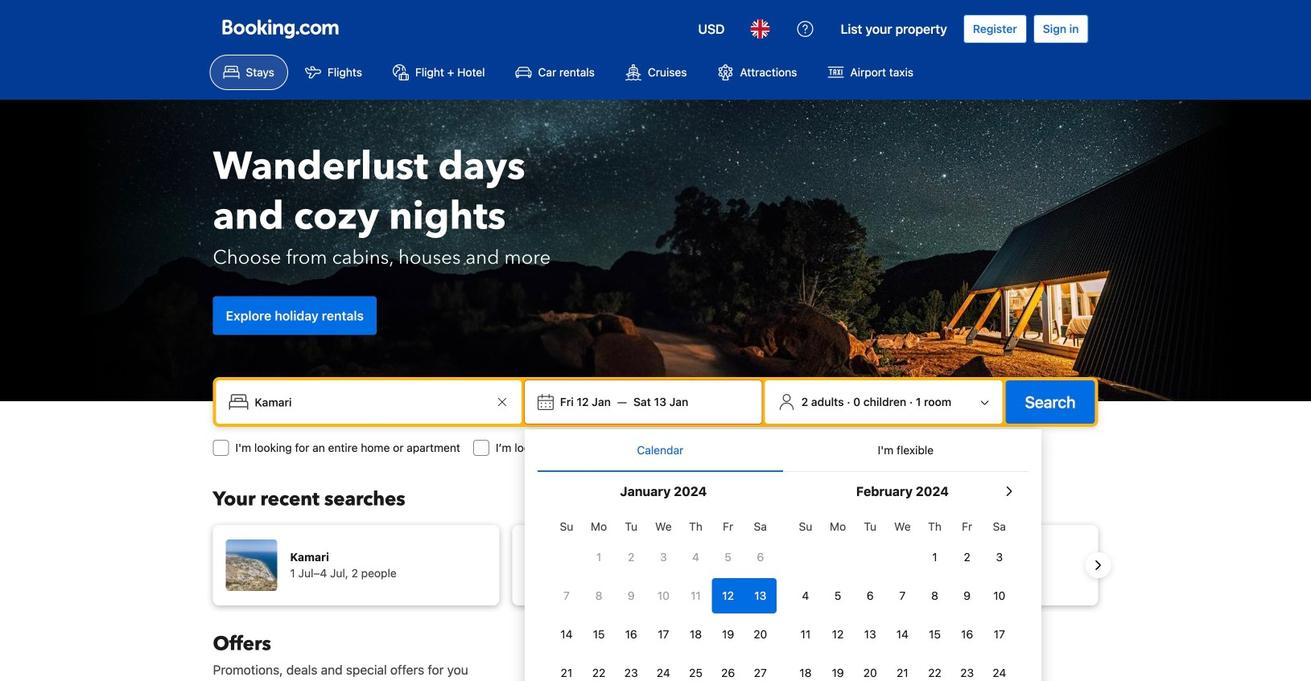 Task type: vqa. For each thing, say whether or not it's contained in the screenshot.
12 january 2024 option
yes



Task type: describe. For each thing, give the bounding box(es) containing it.
12 February 2024 checkbox
[[822, 617, 854, 653]]

13 January 2024 checkbox
[[744, 579, 777, 614]]

13 February 2024 checkbox
[[854, 617, 886, 653]]

7 January 2024 checkbox
[[550, 579, 583, 614]]

1 cell from the left
[[712, 575, 744, 614]]

2 grid from the left
[[789, 511, 1016, 682]]

3 February 2024 checkbox
[[983, 540, 1016, 575]]

22 January 2024 checkbox
[[583, 656, 615, 682]]

3 January 2024 checkbox
[[647, 540, 680, 575]]

1 February 2024 checkbox
[[919, 540, 951, 575]]

14 February 2024 checkbox
[[886, 617, 919, 653]]

2 January 2024 checkbox
[[615, 540, 647, 575]]

5 January 2024 checkbox
[[712, 540, 744, 575]]

5 February 2024 checkbox
[[822, 579, 854, 614]]

6 January 2024 checkbox
[[744, 540, 777, 575]]

7 February 2024 checkbox
[[886, 579, 919, 614]]

11 February 2024 checkbox
[[789, 617, 822, 653]]

24 January 2024 checkbox
[[647, 656, 680, 682]]

4 February 2024 checkbox
[[789, 579, 822, 614]]

25 January 2024 checkbox
[[680, 656, 712, 682]]

1 January 2024 checkbox
[[583, 540, 615, 575]]

8 February 2024 checkbox
[[919, 579, 951, 614]]

16 January 2024 checkbox
[[615, 617, 647, 653]]

Where are you going? field
[[248, 388, 492, 417]]

17 January 2024 checkbox
[[647, 617, 680, 653]]

9 February 2024 checkbox
[[951, 579, 983, 614]]

23 January 2024 checkbox
[[615, 656, 647, 682]]

15 February 2024 checkbox
[[919, 617, 951, 653]]

20 February 2024 checkbox
[[854, 656, 886, 682]]

10 February 2024 checkbox
[[983, 579, 1016, 614]]

14 January 2024 checkbox
[[550, 617, 583, 653]]

4 January 2024 checkbox
[[680, 540, 712, 575]]



Task type: locate. For each thing, give the bounding box(es) containing it.
1 horizontal spatial grid
[[789, 511, 1016, 682]]

2 cell from the left
[[744, 575, 777, 614]]

next image
[[1089, 556, 1108, 575]]

cell
[[712, 575, 744, 614], [744, 575, 777, 614]]

15 January 2024 checkbox
[[583, 617, 615, 653]]

grid
[[550, 511, 777, 682], [789, 511, 1016, 682]]

8 January 2024 checkbox
[[583, 579, 615, 614]]

27 January 2024 checkbox
[[744, 656, 777, 682]]

1 grid from the left
[[550, 511, 777, 682]]

11 January 2024 checkbox
[[680, 579, 712, 614]]

12 January 2024 checkbox
[[712, 579, 744, 614]]

booking.com image
[[223, 19, 338, 39]]

19 January 2024 checkbox
[[712, 617, 744, 653]]

2 February 2024 checkbox
[[951, 540, 983, 575]]

6 February 2024 checkbox
[[854, 579, 886, 614]]

24 February 2024 checkbox
[[983, 656, 1016, 682]]

cell up 20 january 2024 option
[[744, 575, 777, 614]]

tab list
[[538, 430, 1029, 473]]

18 February 2024 checkbox
[[789, 656, 822, 682]]

20 January 2024 checkbox
[[744, 617, 777, 653]]

26 January 2024 checkbox
[[712, 656, 744, 682]]

0 horizontal spatial grid
[[550, 511, 777, 682]]

9 January 2024 checkbox
[[615, 579, 647, 614]]

10 January 2024 checkbox
[[647, 579, 680, 614]]

23 February 2024 checkbox
[[951, 656, 983, 682]]

17 February 2024 checkbox
[[983, 617, 1016, 653]]

16 February 2024 checkbox
[[951, 617, 983, 653]]

21 January 2024 checkbox
[[550, 656, 583, 682]]

cell up '19 january 2024' checkbox
[[712, 575, 744, 614]]

region
[[200, 519, 1111, 612]]

19 February 2024 checkbox
[[822, 656, 854, 682]]

18 January 2024 checkbox
[[680, 617, 712, 653]]

22 February 2024 checkbox
[[919, 656, 951, 682]]

21 February 2024 checkbox
[[886, 656, 919, 682]]



